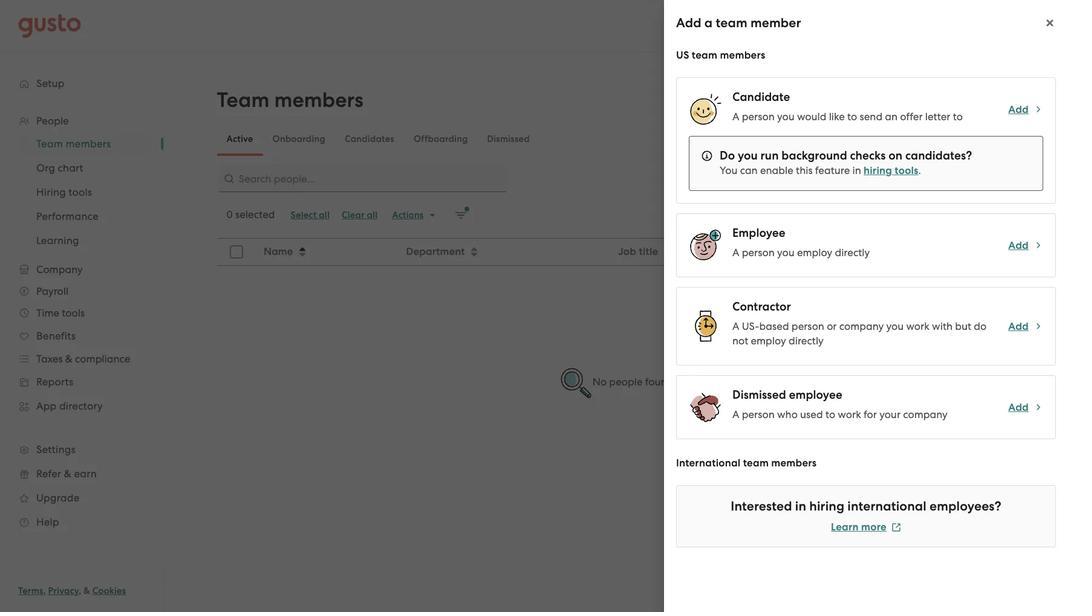 Task type: vqa. For each thing, say whether or not it's contained in the screenshot.
"A" associated with Candidate
yes



Task type: locate. For each thing, give the bounding box(es) containing it.
clear all
[[342, 210, 378, 221]]

0 vertical spatial hiring
[[864, 165, 892, 177]]

candidates?
[[906, 149, 972, 163]]

team for international team members
[[743, 457, 769, 470]]

1 horizontal spatial ,
[[79, 586, 81, 597]]

3 a from the top
[[733, 321, 740, 333]]

1 horizontal spatial dismissed
[[733, 388, 786, 402]]

1 horizontal spatial in
[[853, 165, 861, 177]]

0 horizontal spatial directly
[[789, 335, 824, 347]]

0 horizontal spatial ,
[[43, 586, 46, 597]]

like
[[829, 111, 845, 123]]

members
[[720, 49, 766, 62], [274, 88, 363, 113], [771, 457, 817, 470]]

in
[[853, 165, 861, 177], [795, 499, 806, 515]]

employment type button
[[742, 240, 1015, 265]]

1 a from the top
[[733, 111, 740, 123]]

add for contractor
[[1009, 320, 1029, 333]]

hiring inside do you run background checks on candidates? alert
[[864, 165, 892, 177]]

a up international team members
[[733, 409, 740, 421]]

, left "privacy" link
[[43, 586, 46, 597]]

onboarding
[[273, 134, 325, 145]]

people
[[609, 376, 643, 388]]

us team members
[[676, 49, 766, 62]]

new notifications image
[[455, 209, 467, 221], [455, 209, 467, 221]]

team right a
[[716, 15, 748, 31]]

team members tab list
[[217, 122, 1015, 156]]

dismissed inside add a team member drawer "dialog"
[[733, 388, 786, 402]]

1 vertical spatial members
[[274, 88, 363, 113]]

cookies
[[92, 586, 126, 597]]

, left &
[[79, 586, 81, 597]]

you can enable this feature in hiring tools .
[[720, 165, 921, 177]]

1 vertical spatial employ
[[751, 335, 786, 347]]

2 add button from the top
[[1009, 239, 1044, 253]]

0 horizontal spatial in
[[795, 499, 806, 515]]

3 add button from the top
[[1009, 320, 1044, 334]]

hiring down checks
[[864, 165, 892, 177]]

person down employee
[[742, 247, 775, 259]]

name button
[[256, 240, 397, 265]]

all
[[319, 210, 330, 221], [367, 210, 378, 221]]

learn more
[[831, 521, 887, 534]]

to right letter at the top
[[953, 111, 963, 123]]

team
[[716, 15, 748, 31], [692, 49, 718, 62], [743, 457, 769, 470]]

your
[[880, 409, 901, 421]]

work left for
[[838, 409, 861, 421]]

add a team member drawer dialog
[[664, 0, 1068, 613]]

this
[[796, 165, 813, 177]]

directly down the based
[[789, 335, 824, 347]]

you
[[720, 165, 738, 177]]

2 vertical spatial team
[[743, 457, 769, 470]]

2 vertical spatial members
[[771, 457, 817, 470]]

company right or
[[839, 321, 884, 333]]

person inside a us-based person or company you work with but do not employ directly
[[792, 321, 824, 333]]

learn
[[831, 521, 859, 534]]

dismissed
[[487, 134, 530, 145], [733, 388, 786, 402]]

all inside clear all 'button'
[[367, 210, 378, 221]]

do you run background checks on candidates? alert
[[689, 136, 1044, 191]]

all right clear
[[367, 210, 378, 221]]

to right like
[[848, 111, 857, 123]]

select all
[[291, 210, 330, 221]]

work left with
[[906, 321, 930, 333]]

in down do you run background checks on candidates? at the top of the page
[[853, 165, 861, 177]]

4 a from the top
[[733, 409, 740, 421]]

a inside a us-based person or company you work with but do not employ directly
[[733, 321, 740, 333]]

add for employee
[[1009, 239, 1029, 252]]

directly right type
[[835, 247, 870, 259]]

us-
[[742, 321, 759, 333]]

directly
[[835, 247, 870, 259], [789, 335, 824, 347]]

work
[[906, 321, 930, 333], [838, 409, 861, 421]]

2 , from the left
[[79, 586, 81, 597]]

based
[[759, 321, 789, 333]]

team members
[[217, 88, 363, 113]]

person left or
[[792, 321, 824, 333]]

0 vertical spatial employ
[[797, 247, 833, 259]]

a for candidate
[[733, 111, 740, 123]]

0 vertical spatial dismissed
[[487, 134, 530, 145]]

1 horizontal spatial work
[[906, 321, 930, 333]]

person down candidate
[[742, 111, 775, 123]]

do you run background checks on candidates?
[[720, 149, 972, 163]]

interested
[[731, 499, 792, 515]]

dismissed for dismissed employee
[[733, 388, 786, 402]]

active button
[[217, 125, 263, 154]]

0 horizontal spatial company
[[839, 321, 884, 333]]

department
[[406, 246, 465, 258]]

0 horizontal spatial dismissed
[[487, 134, 530, 145]]

candidate
[[733, 90, 790, 104]]

a person who used to work for your company
[[733, 409, 948, 421]]

a down candidate
[[733, 111, 740, 123]]

directly inside a us-based person or company you work with but do not employ directly
[[789, 335, 824, 347]]

you
[[777, 111, 795, 123], [738, 149, 758, 163], [777, 247, 795, 259], [886, 321, 904, 333]]

a left us-
[[733, 321, 740, 333]]

members up the onboarding "button"
[[274, 88, 363, 113]]

1 horizontal spatial members
[[720, 49, 766, 62]]

members down add a team member
[[720, 49, 766, 62]]

1 vertical spatial company
[[903, 409, 948, 421]]

0 vertical spatial work
[[906, 321, 930, 333]]

team
[[217, 88, 269, 113]]

0 horizontal spatial employ
[[751, 335, 786, 347]]

not
[[733, 335, 748, 347]]

employ
[[797, 247, 833, 259], [751, 335, 786, 347]]

select all button
[[285, 206, 336, 225]]

2 horizontal spatial to
[[953, 111, 963, 123]]

all inside select all button
[[319, 210, 330, 221]]

employee
[[789, 388, 843, 402]]

1 horizontal spatial employ
[[797, 247, 833, 259]]

2 all from the left
[[367, 210, 378, 221]]

to right used
[[826, 409, 836, 421]]

2 a from the top
[[733, 247, 740, 259]]

a down employee
[[733, 247, 740, 259]]

1 horizontal spatial hiring
[[864, 165, 892, 177]]

1 all from the left
[[319, 210, 330, 221]]

0 vertical spatial members
[[720, 49, 766, 62]]

team right us
[[692, 49, 718, 62]]

for
[[864, 409, 877, 421]]

dismissed inside dismissed button
[[487, 134, 530, 145]]

1 vertical spatial dismissed
[[733, 388, 786, 402]]

1 horizontal spatial directly
[[835, 247, 870, 259]]

,
[[43, 586, 46, 597], [79, 586, 81, 597]]

terms , privacy , & cookies
[[18, 586, 126, 597]]

home image
[[18, 14, 81, 38]]

0 selected status
[[227, 209, 275, 221]]

select
[[291, 210, 317, 221]]

you left with
[[886, 321, 904, 333]]

0 vertical spatial in
[[853, 165, 861, 177]]

person left who
[[742, 409, 775, 421]]

learn more link
[[831, 521, 901, 534]]

name
[[263, 246, 293, 258]]

in right the interested on the right of page
[[795, 499, 806, 515]]

you inside alert
[[738, 149, 758, 163]]

all right the select
[[319, 210, 330, 221]]

run
[[761, 149, 779, 163]]

tools
[[895, 165, 919, 177]]

0 horizontal spatial all
[[319, 210, 330, 221]]

a for dismissed employee
[[733, 409, 740, 421]]

2 horizontal spatial members
[[771, 457, 817, 470]]

company
[[839, 321, 884, 333], [903, 409, 948, 421]]

1 horizontal spatial all
[[367, 210, 378, 221]]

1 vertical spatial in
[[795, 499, 806, 515]]

add for dismissed employee
[[1009, 401, 1029, 414]]

a
[[733, 111, 740, 123], [733, 247, 740, 259], [733, 321, 740, 333], [733, 409, 740, 421]]

add button
[[1009, 103, 1044, 117], [1009, 239, 1044, 253], [1009, 320, 1044, 334], [1009, 401, 1044, 415]]

hiring up learn
[[810, 499, 845, 515]]

4 add button from the top
[[1009, 401, 1044, 415]]

letter
[[925, 111, 951, 123]]

1 vertical spatial directly
[[789, 335, 824, 347]]

candidates
[[345, 134, 394, 145]]

team up the interested on the right of page
[[743, 457, 769, 470]]

1 vertical spatial hiring
[[810, 499, 845, 515]]

0
[[227, 209, 233, 221]]

send
[[860, 111, 883, 123]]

to
[[848, 111, 857, 123], [953, 111, 963, 123], [826, 409, 836, 421]]

0 vertical spatial company
[[839, 321, 884, 333]]

dismissed for dismissed
[[487, 134, 530, 145]]

a
[[705, 15, 713, 31]]

a for employee
[[733, 247, 740, 259]]

or
[[827, 321, 837, 333]]

company right your on the bottom of page
[[903, 409, 948, 421]]

person
[[742, 111, 775, 123], [742, 247, 775, 259], [792, 321, 824, 333], [742, 409, 775, 421]]

1 vertical spatial work
[[838, 409, 861, 421]]

&
[[84, 586, 90, 597]]

1 vertical spatial team
[[692, 49, 718, 62]]

interested in hiring international employees?
[[731, 499, 1002, 515]]

do
[[720, 149, 735, 163]]

team for us team members
[[692, 49, 718, 62]]

members down who
[[771, 457, 817, 470]]

1 add button from the top
[[1009, 103, 1044, 117]]

0 horizontal spatial members
[[274, 88, 363, 113]]

you up can
[[738, 149, 758, 163]]

terms link
[[18, 586, 43, 597]]



Task type: describe. For each thing, give the bounding box(es) containing it.
.
[[919, 165, 921, 177]]

on
[[889, 149, 903, 163]]

used
[[800, 409, 823, 421]]

background
[[782, 149, 847, 163]]

clear
[[342, 210, 365, 221]]

dismissed button
[[478, 125, 539, 154]]

selected
[[235, 209, 275, 221]]

0 vertical spatial team
[[716, 15, 748, 31]]

0 horizontal spatial hiring
[[810, 499, 845, 515]]

onboarding button
[[263, 125, 335, 154]]

you down employee
[[777, 247, 795, 259]]

Select all rows on this page checkbox
[[223, 239, 250, 266]]

would
[[797, 111, 827, 123]]

offer
[[900, 111, 923, 123]]

checks
[[850, 149, 886, 163]]

all for clear all
[[367, 210, 378, 221]]

feature
[[815, 165, 850, 177]]

members for us team members
[[720, 49, 766, 62]]

privacy link
[[48, 586, 79, 597]]

0 vertical spatial directly
[[835, 247, 870, 259]]

add for candidate
[[1009, 103, 1029, 116]]

terms
[[18, 586, 43, 597]]

in inside you can enable this feature in hiring tools .
[[853, 165, 861, 177]]

person for dismissed employee
[[742, 409, 775, 421]]

active
[[227, 134, 253, 145]]

you inside a us-based person or company you work with but do not employ directly
[[886, 321, 904, 333]]

offboarding button
[[404, 125, 478, 154]]

1 horizontal spatial company
[[903, 409, 948, 421]]

international team members
[[676, 457, 817, 470]]

a person you employ directly
[[733, 247, 870, 259]]

opens in a new tab image
[[892, 523, 901, 533]]

employment
[[749, 246, 809, 258]]

work inside a us-based person or company you work with but do not employ directly
[[906, 321, 930, 333]]

add button for dismissed employee
[[1009, 401, 1044, 415]]

found
[[645, 376, 673, 388]]

no people found
[[593, 376, 673, 388]]

more
[[861, 521, 887, 534]]

a person you would like to send an offer letter to
[[733, 111, 963, 123]]

add button for employee
[[1009, 239, 1044, 253]]

a for contractor
[[733, 321, 740, 333]]

employees?
[[930, 499, 1002, 515]]

type
[[812, 246, 834, 258]]

company inside a us-based person or company you work with but do not employ directly
[[839, 321, 884, 333]]

person for employee
[[742, 247, 775, 259]]

add a team member
[[676, 15, 801, 31]]

who
[[777, 409, 798, 421]]

but
[[955, 321, 972, 333]]

0 horizontal spatial work
[[838, 409, 861, 421]]

privacy
[[48, 586, 79, 597]]

0 horizontal spatial to
[[826, 409, 836, 421]]

us
[[676, 49, 689, 62]]

0 selected
[[227, 209, 275, 221]]

1 horizontal spatial to
[[848, 111, 857, 123]]

add button for contractor
[[1009, 320, 1044, 334]]

add button for candidate
[[1009, 103, 1044, 117]]

employ inside a us-based person or company you work with but do not employ directly
[[751, 335, 786, 347]]

candidates button
[[335, 125, 404, 154]]

international
[[848, 499, 927, 515]]

clear all button
[[336, 206, 384, 225]]

a us-based person or company you work with but do not employ directly
[[733, 321, 987, 347]]

international
[[676, 457, 741, 470]]

members for international team members
[[771, 457, 817, 470]]

contractor
[[733, 300, 791, 314]]

Search people... field
[[217, 166, 507, 192]]

member
[[751, 15, 801, 31]]

department button
[[399, 240, 610, 265]]

all for select all
[[319, 210, 330, 221]]

do
[[974, 321, 987, 333]]

1 , from the left
[[43, 586, 46, 597]]

account menu element
[[835, 0, 1050, 51]]

with
[[932, 321, 953, 333]]

dismissed employee
[[733, 388, 843, 402]]

employment type
[[749, 246, 834, 258]]

offboarding
[[414, 134, 468, 145]]

no
[[593, 376, 607, 388]]

hiring tools link
[[864, 165, 919, 177]]

person for candidate
[[742, 111, 775, 123]]

an
[[885, 111, 898, 123]]

can
[[740, 165, 758, 177]]

you left would
[[777, 111, 795, 123]]

employee
[[733, 226, 786, 240]]

cookies button
[[92, 584, 126, 599]]

enable
[[760, 165, 794, 177]]



